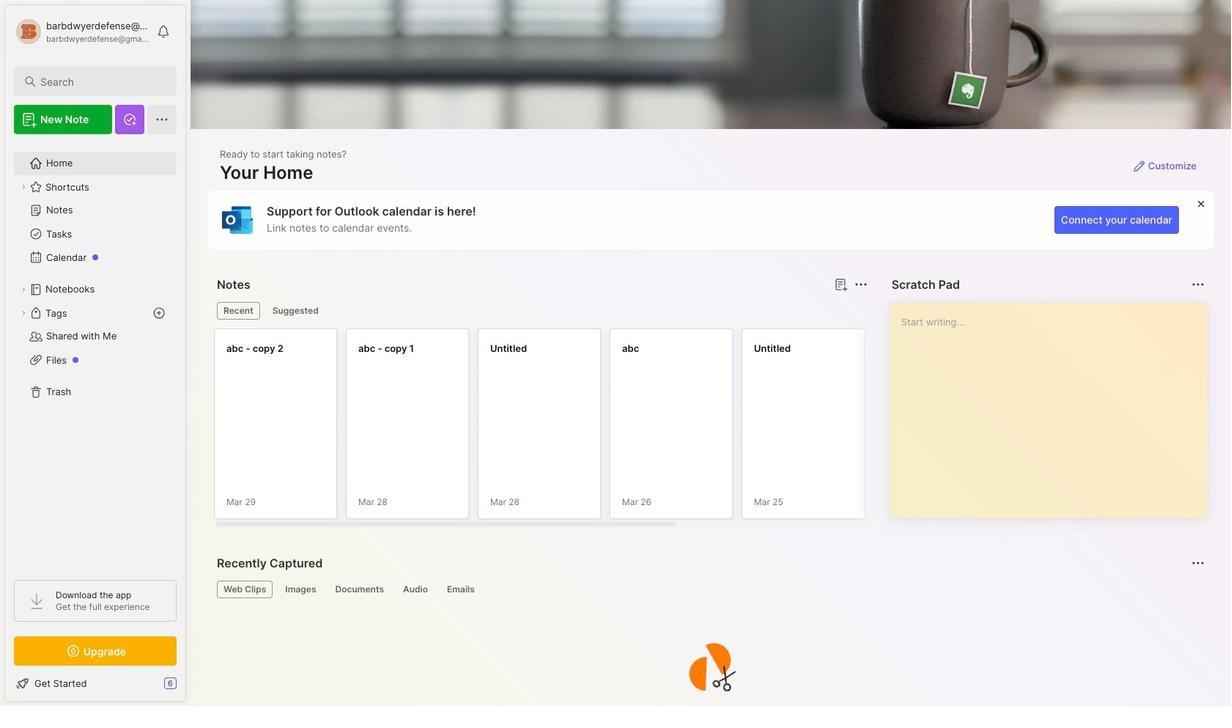 Task type: vqa. For each thing, say whether or not it's contained in the screenshot.
Start
no



Task type: locate. For each thing, give the bounding box(es) containing it.
row group
[[214, 328, 1138, 528]]

main element
[[0, 0, 191, 706]]

0 vertical spatial tab list
[[217, 302, 866, 320]]

More actions field
[[851, 274, 872, 295]]

more actions image
[[853, 276, 870, 293]]

None search field
[[40, 73, 164, 90]]

tab
[[217, 302, 260, 320], [266, 302, 325, 320], [217, 581, 273, 598], [279, 581, 323, 598], [329, 581, 391, 598], [397, 581, 435, 598], [441, 581, 482, 598]]

tree
[[5, 143, 186, 567]]

1 vertical spatial tab list
[[217, 581, 1203, 598]]

tab list
[[217, 302, 866, 320], [217, 581, 1203, 598]]

2 tab list from the top
[[217, 581, 1203, 598]]

Help and Learning task checklist field
[[5, 672, 186, 695]]

1 tab list from the top
[[217, 302, 866, 320]]

tree inside "main" element
[[5, 143, 186, 567]]

none search field inside "main" element
[[40, 73, 164, 90]]

expand notebooks image
[[19, 285, 28, 294]]



Task type: describe. For each thing, give the bounding box(es) containing it.
expand tags image
[[19, 309, 28, 317]]

click to collapse image
[[185, 679, 196, 697]]

Search text field
[[40, 75, 164, 89]]

Account field
[[14, 17, 150, 46]]

Start writing… text field
[[902, 303, 1208, 507]]



